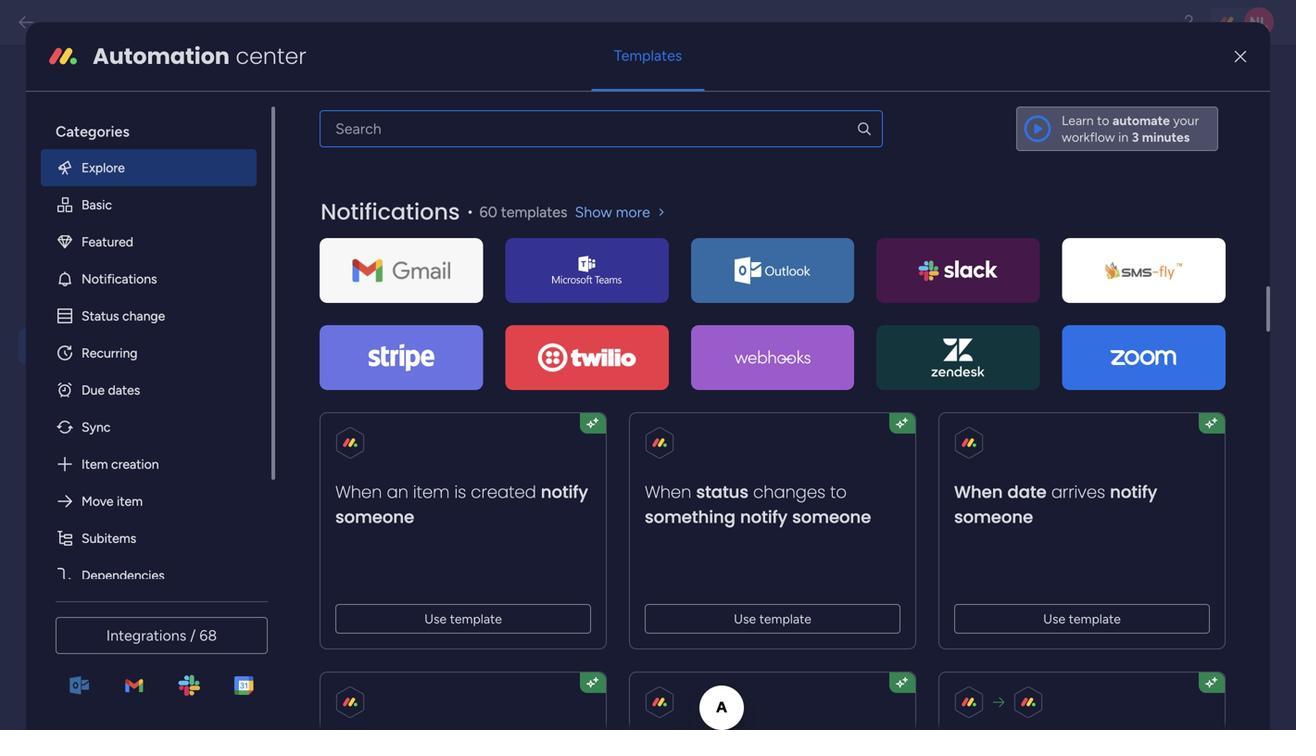 Task type: vqa. For each thing, say whether or not it's contained in the screenshot.
NOTIFICATIONS
yes



Task type: describe. For each thing, give the bounding box(es) containing it.
regenerate
[[613, 137, 671, 150]]

enhance
[[504, 372, 558, 388]]

there
[[388, 197, 417, 212]]

tokens
[[535, 197, 572, 212]]

api inside the api documentation can be found at developers.monday.com
[[390, 253, 411, 270]]

learn to automate
[[1062, 112, 1170, 128]]

something
[[645, 505, 736, 529]]

use for when
[[734, 611, 756, 627]]

token
[[388, 413, 423, 430]]

sync option
[[41, 408, 257, 445]]

api right new
[[367, 197, 385, 212]]

api v2 token
[[308, 84, 425, 108]]

dependencies
[[82, 567, 165, 583]]

status change
[[82, 308, 165, 324]]

noah lott image
[[1244, 7, 1274, 37]]

v2
[[344, 84, 366, 108]]

at
[[598, 253, 611, 270]]

security button
[[19, 288, 234, 324]]

due
[[82, 382, 105, 398]]

templates
[[501, 203, 568, 221]]

the for the api documentation can be found at developers.monday.com
[[363, 253, 386, 270]]

up
[[105, 459, 126, 479]]

content directory
[[69, 499, 202, 519]]

item inside when an item is created notify someone
[[413, 480, 450, 504]]

item
[[82, 456, 108, 472]]

regenerate button
[[606, 129, 678, 158]]

when status changes   to something notify someone
[[645, 480, 871, 529]]

status change option
[[41, 297, 257, 334]]

use template for when
[[734, 611, 812, 627]]

search image
[[856, 120, 873, 137]]

someone for changes
[[792, 505, 871, 529]]

show more
[[575, 203, 650, 221]]

your workflow in
[[1062, 112, 1199, 145]]

categories heading
[[41, 106, 257, 149]]

api right personal
[[364, 135, 386, 152]]

item inside option
[[117, 493, 143, 509]]

personal
[[465, 197, 511, 212]]

the
[[321, 197, 338, 212]]

are
[[420, 197, 437, 212]]

when an item is created notify someone
[[335, 480, 588, 529]]

notifications option
[[41, 260, 257, 297]]

general button
[[19, 165, 234, 202]]

due dates
[[82, 382, 140, 398]]

someone for item
[[335, 505, 414, 529]]

created
[[471, 480, 536, 504]]

api up order
[[470, 351, 491, 367]]

api left tokens
[[514, 197, 532, 212]]

center
[[236, 41, 306, 72]]

personal
[[308, 135, 361, 152]]

changes
[[753, 480, 826, 504]]

/
[[190, 627, 196, 644]]

token for api v2 token
[[371, 84, 425, 108]]

the api documentation can be found at developers.monday.com
[[363, 253, 611, 291]]

to up 'very'
[[488, 372, 501, 388]]

when for when an item is created notify someone
[[335, 480, 382, 504]]

status
[[82, 308, 119, 324]]

categories
[[56, 123, 130, 140]]

billing button
[[19, 369, 234, 405]]

1 vertical spatial your
[[561, 372, 589, 388]]

developers.monday.com
[[363, 274, 515, 291]]

learn more link
[[32, 117, 234, 138]]

permissions button
[[19, 573, 234, 609]]

automation
[[93, 41, 230, 72]]

you
[[531, 351, 554, 367]]

in the new api there are only personal api tokens
[[308, 197, 572, 212]]

show more link
[[575, 203, 669, 221]]

customization button
[[19, 206, 234, 242]]

usage stats
[[69, 418, 157, 438]]

arrives
[[1052, 480, 1106, 504]]

api inside button
[[69, 336, 94, 356]]

security
[[69, 296, 131, 316]]

explore
[[82, 160, 125, 175]]

basic option
[[41, 186, 257, 223]]

tidy
[[69, 459, 100, 479]]

is
[[454, 480, 466, 504]]

item creation
[[82, 456, 159, 472]]

minutes
[[1142, 129, 1190, 145]]

1 vertical spatial app
[[363, 392, 387, 409]]

date
[[1008, 480, 1047, 504]]

show
[[575, 203, 612, 221]]

in inside the monday app api gives you powerful capabilities in order to enhance your monday app experience. it's very important to keep your api token secure.
[[437, 372, 448, 388]]

the monday app api gives you powerful capabilities in order to enhance your monday app experience. it's very important to keep your api token secure.
[[363, 351, 659, 430]]

very
[[486, 392, 513, 409]]

dependencies option
[[41, 557, 257, 594]]

Search for a column type search field
[[320, 110, 883, 147]]

sync
[[82, 419, 111, 435]]

documentation
[[414, 253, 510, 270]]

template for when
[[760, 611, 812, 627]]

usage
[[69, 418, 116, 438]]

move item option
[[41, 483, 257, 520]]

featured option
[[41, 223, 257, 260]]

keep
[[598, 392, 628, 409]]

3 use from the left
[[1044, 611, 1066, 627]]

directory
[[135, 499, 202, 519]]

permissions
[[69, 581, 157, 601]]

creation
[[111, 456, 159, 472]]

tidy up
[[69, 459, 126, 479]]

explore option
[[41, 149, 257, 186]]

copier
[[69, 647, 115, 667]]

status
[[696, 480, 749, 504]]

dates
[[108, 382, 140, 398]]

an
[[387, 480, 408, 504]]

3 template from the left
[[1069, 611, 1121, 627]]

3 use template button from the left
[[954, 604, 1210, 634]]

3 minutes
[[1132, 129, 1190, 145]]

cross account copier button
[[19, 614, 234, 675]]

to inside when status changes   to something notify someone
[[830, 480, 847, 504]]

automate
[[1113, 112, 1170, 128]]

someone inside the when date arrives notify someone
[[954, 505, 1033, 529]]

use template for when an item is created
[[425, 611, 502, 627]]



Task type: locate. For each thing, give the bounding box(es) containing it.
1 use template from the left
[[425, 611, 502, 627]]

notify inside when status changes   to something notify someone
[[740, 505, 788, 529]]

users button
[[19, 247, 234, 283]]

billing
[[69, 377, 113, 397]]

1 vertical spatial token
[[389, 135, 426, 152]]

categories list box
[[41, 106, 275, 594]]

3
[[1132, 129, 1139, 145]]

0 horizontal spatial monday
[[390, 351, 440, 367]]

1 horizontal spatial in
[[1119, 129, 1129, 145]]

3 use template from the left
[[1044, 611, 1121, 627]]

1 horizontal spatial notify
[[740, 505, 788, 529]]

developers.monday.com link
[[363, 274, 515, 291]]

the
[[363, 253, 386, 270], [363, 351, 386, 367]]

1 vertical spatial more
[[616, 203, 650, 221]]

0 horizontal spatial notify
[[541, 480, 588, 504]]

help image
[[1180, 13, 1198, 32]]

1 use from the left
[[425, 611, 447, 627]]

usage stats button
[[19, 410, 234, 446]]

when inside when status changes   to something notify someone
[[645, 480, 692, 504]]

notify inside when an item is created notify someone
[[541, 480, 588, 504]]

stats
[[120, 418, 157, 438]]

it's
[[465, 392, 483, 409]]

1 when from the left
[[335, 480, 382, 504]]

2 horizontal spatial when
[[954, 480, 1003, 504]]

when
[[335, 480, 382, 504], [645, 480, 692, 504], [954, 480, 1003, 504]]

automation center
[[93, 41, 306, 72]]

0 horizontal spatial learn
[[32, 119, 67, 135]]

2 vertical spatial your
[[631, 392, 659, 409]]

apps button
[[19, 532, 234, 569]]

0 vertical spatial app
[[443, 351, 467, 367]]

use template button
[[335, 604, 591, 634], [645, 604, 901, 634], [954, 604, 1210, 634]]

0 vertical spatial more
[[70, 119, 102, 135]]

someone inside when status changes   to something notify someone
[[792, 505, 871, 529]]

your right keep
[[631, 392, 659, 409]]

in inside your workflow in
[[1119, 129, 1129, 145]]

item creation option
[[41, 445, 257, 483]]

1 vertical spatial in
[[437, 372, 448, 388]]

your inside your workflow in
[[1173, 112, 1199, 128]]

gives
[[495, 351, 527, 367]]

api
[[308, 84, 339, 108], [364, 135, 386, 152], [367, 197, 385, 212], [514, 197, 532, 212], [390, 253, 411, 270], [69, 336, 94, 356], [470, 351, 491, 367], [363, 413, 384, 430]]

0 horizontal spatial item
[[117, 493, 143, 509]]

customization
[[69, 214, 177, 234]]

2 horizontal spatial notify
[[1110, 480, 1158, 504]]

to left keep
[[581, 392, 595, 409]]

2 template from the left
[[760, 611, 812, 627]]

someone inside when an item is created notify someone
[[335, 505, 414, 529]]

notifications inside option
[[82, 271, 157, 287]]

more up explore
[[70, 119, 102, 135]]

when date arrives notify someone
[[954, 480, 1158, 529]]

template for when an item is created
[[450, 611, 502, 627]]

monday up keep
[[592, 372, 642, 388]]

integrations
[[106, 627, 186, 644]]

move item
[[82, 493, 143, 509]]

someone down changes
[[792, 505, 871, 529]]

only
[[440, 197, 462, 212]]

notify for when status changes   to something notify someone
[[740, 505, 788, 529]]

when left date
[[954, 480, 1003, 504]]

0 vertical spatial monday
[[390, 351, 440, 367]]

api up developers.monday.com
[[390, 253, 411, 270]]

0 horizontal spatial app
[[363, 392, 387, 409]]

more inside the administration learn more
[[70, 119, 102, 135]]

1 horizontal spatial app
[[443, 351, 467, 367]]

0 horizontal spatial when
[[335, 480, 382, 504]]

use template button for when
[[645, 604, 901, 634]]

experience.
[[390, 392, 461, 409]]

powerful
[[557, 351, 612, 367]]

1 horizontal spatial use template
[[734, 611, 812, 627]]

learn down automation  center image
[[32, 119, 67, 135]]

automation  center image
[[48, 41, 78, 71]]

content directory button
[[19, 492, 234, 528]]

when up something
[[645, 480, 692, 504]]

2 someone from the left
[[792, 505, 871, 529]]

1 someone from the left
[[335, 505, 414, 529]]

the inside the monday app api gives you powerful capabilities in order to enhance your monday app experience. it's very important to keep your api token secure.
[[363, 351, 386, 367]]

recurring
[[82, 345, 138, 361]]

administration
[[32, 79, 217, 112]]

api button
[[19, 328, 234, 365]]

users
[[69, 255, 111, 275]]

when inside when an item is created notify someone
[[335, 480, 382, 504]]

0 horizontal spatial use
[[425, 611, 447, 627]]

1 horizontal spatial your
[[631, 392, 659, 409]]

1 vertical spatial monday
[[592, 372, 642, 388]]

featured
[[82, 234, 133, 250]]

general
[[69, 173, 127, 193]]

due dates option
[[41, 371, 257, 408]]

2 the from the top
[[363, 351, 386, 367]]

1 the from the top
[[363, 253, 386, 270]]

1 horizontal spatial someone
[[792, 505, 871, 529]]

api down status
[[69, 336, 94, 356]]

2 horizontal spatial use template
[[1044, 611, 1121, 627]]

notify down changes
[[740, 505, 788, 529]]

more right the show
[[616, 203, 650, 221]]

3 someone from the left
[[954, 505, 1033, 529]]

0 vertical spatial in
[[1119, 129, 1129, 145]]

1 horizontal spatial monday
[[592, 372, 642, 388]]

your up minutes
[[1173, 112, 1199, 128]]

0 horizontal spatial in
[[437, 372, 448, 388]]

found
[[558, 253, 595, 270]]

notify for when an item is created notify someone
[[541, 480, 588, 504]]

to up workflow
[[1097, 112, 1110, 128]]

0 horizontal spatial your
[[561, 372, 589, 388]]

0 horizontal spatial use template
[[425, 611, 502, 627]]

to right changes
[[830, 480, 847, 504]]

app down capabilities
[[363, 392, 387, 409]]

use
[[425, 611, 447, 627], [734, 611, 756, 627], [1044, 611, 1066, 627]]

your down powerful
[[561, 372, 589, 388]]

the up capabilities
[[363, 351, 386, 367]]

use template button for when an item is created
[[335, 604, 591, 634]]

1 horizontal spatial template
[[760, 611, 812, 627]]

1 horizontal spatial notifications
[[321, 196, 460, 227]]

0 vertical spatial the
[[363, 253, 386, 270]]

app up order
[[443, 351, 467, 367]]

68
[[199, 627, 217, 644]]

1 template from the left
[[450, 611, 502, 627]]

recurring option
[[41, 334, 257, 371]]

notify right created
[[541, 480, 588, 504]]

apps
[[69, 540, 108, 560]]

integrations / 68
[[106, 627, 217, 644]]

someone down an
[[335, 505, 414, 529]]

token
[[371, 84, 425, 108], [389, 135, 426, 152]]

the for the monday app api gives you powerful capabilities in order to enhance your monday app experience. it's very important to keep your api token secure.
[[363, 351, 386, 367]]

workflow
[[1062, 129, 1115, 145]]

api left token
[[363, 413, 384, 430]]

1 horizontal spatial use
[[734, 611, 756, 627]]

token right v2
[[371, 84, 425, 108]]

2 when from the left
[[645, 480, 692, 504]]

1 horizontal spatial use template button
[[645, 604, 901, 634]]

the down new
[[363, 253, 386, 270]]

when for when status changes   to something notify someone
[[645, 480, 692, 504]]

2 horizontal spatial your
[[1173, 112, 1199, 128]]

1 vertical spatial notifications
[[82, 271, 157, 287]]

important
[[517, 392, 578, 409]]

1 horizontal spatial item
[[413, 480, 450, 504]]

0 horizontal spatial use template button
[[335, 604, 591, 634]]

token for personal api token
[[389, 135, 426, 152]]

0 horizontal spatial notifications
[[82, 271, 157, 287]]

None search field
[[320, 110, 883, 147]]

learn inside the administration learn more
[[32, 119, 67, 135]]

your
[[1173, 112, 1199, 128], [561, 372, 589, 388], [631, 392, 659, 409]]

integrations / 68 button
[[56, 617, 268, 654]]

in left 3
[[1119, 129, 1129, 145]]

60 templates
[[480, 203, 568, 221]]

item
[[413, 480, 450, 504], [117, 493, 143, 509]]

1 vertical spatial the
[[363, 351, 386, 367]]

personal api token
[[308, 135, 426, 152]]

2 horizontal spatial someone
[[954, 505, 1033, 529]]

someone down date
[[954, 505, 1033, 529]]

tidy up button
[[19, 451, 234, 487]]

api left v2
[[308, 84, 339, 108]]

be
[[539, 253, 555, 270]]

monday
[[390, 351, 440, 367], [592, 372, 642, 388]]

more
[[70, 119, 102, 135], [616, 203, 650, 221]]

0 horizontal spatial more
[[70, 119, 102, 135]]

use for when an item is created
[[425, 611, 447, 627]]

notify right 'arrives'
[[1110, 480, 1158, 504]]

in left order
[[437, 372, 448, 388]]

notify
[[541, 480, 588, 504], [1110, 480, 1158, 504], [740, 505, 788, 529]]

in
[[308, 197, 318, 212]]

cross account copier
[[69, 622, 176, 667]]

when inside the when date arrives notify someone
[[954, 480, 1003, 504]]

the inside the api documentation can be found at developers.monday.com
[[363, 253, 386, 270]]

3 when from the left
[[954, 480, 1003, 504]]

2 use template button from the left
[[645, 604, 901, 634]]

monday up capabilities
[[390, 351, 440, 367]]

administration learn more
[[32, 79, 217, 135]]

capabilities
[[363, 372, 433, 388]]

1 use template button from the left
[[335, 604, 591, 634]]

back to workspace image
[[17, 13, 35, 32]]

2 horizontal spatial use
[[1044, 611, 1066, 627]]

1 horizontal spatial when
[[645, 480, 692, 504]]

secure.
[[427, 413, 471, 430]]

0 horizontal spatial template
[[450, 611, 502, 627]]

0 vertical spatial your
[[1173, 112, 1199, 128]]

when for when date arrives notify someone
[[954, 480, 1003, 504]]

new
[[341, 197, 364, 212]]

cross
[[69, 622, 111, 642]]

notify inside the when date arrives notify someone
[[1110, 480, 1158, 504]]

0 vertical spatial token
[[371, 84, 425, 108]]

move
[[82, 493, 114, 509]]

2 horizontal spatial use template button
[[954, 604, 1210, 634]]

order
[[451, 372, 484, 388]]

1 horizontal spatial learn
[[1062, 112, 1094, 128]]

token up there at the left top
[[389, 135, 426, 152]]

2 use from the left
[[734, 611, 756, 627]]

learn up workflow
[[1062, 112, 1094, 128]]

can
[[513, 253, 535, 270]]

0 horizontal spatial someone
[[335, 505, 414, 529]]

60
[[480, 203, 497, 221]]

2 use template from the left
[[734, 611, 812, 627]]

when left an
[[335, 480, 382, 504]]

subitems option
[[41, 520, 257, 557]]

in
[[1119, 129, 1129, 145], [437, 372, 448, 388]]

1 horizontal spatial more
[[616, 203, 650, 221]]

0 vertical spatial notifications
[[321, 196, 460, 227]]

2 horizontal spatial template
[[1069, 611, 1121, 627]]

subitems
[[82, 530, 136, 546]]



